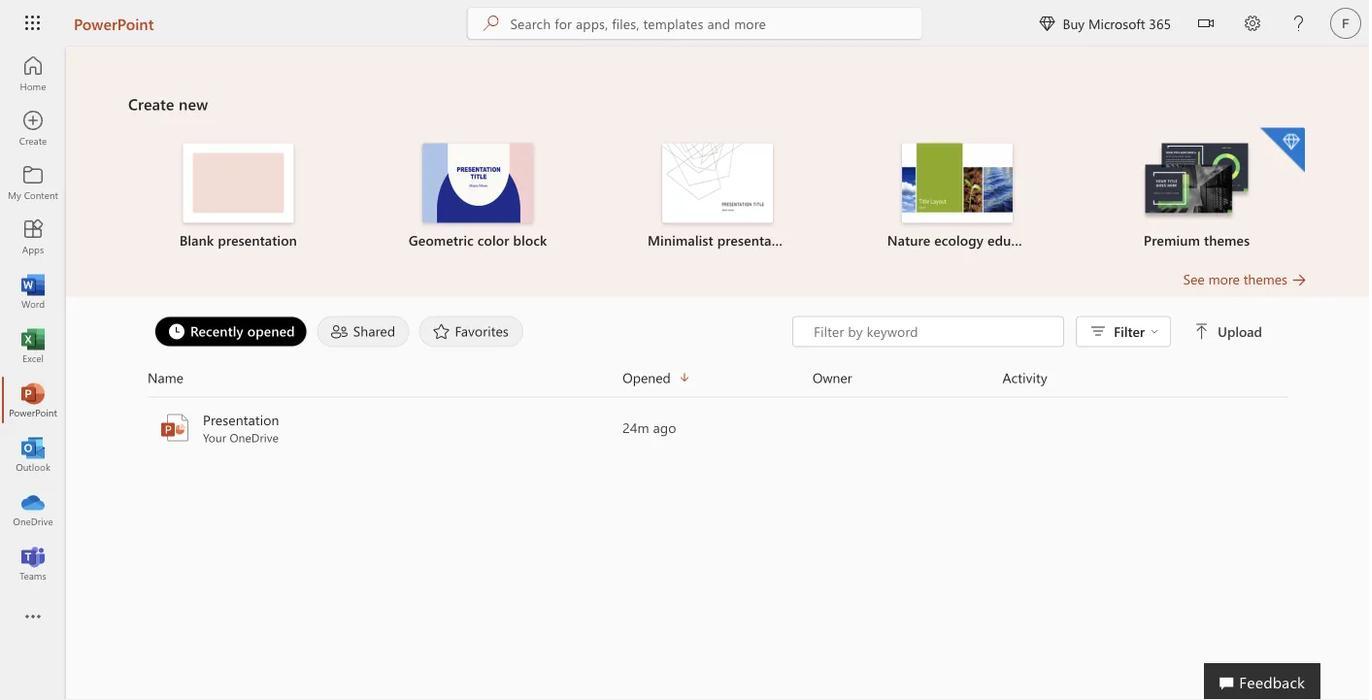 Task type: locate. For each thing, give the bounding box(es) containing it.
powerpoint banner
[[0, 0, 1370, 50]]

premium themes image
[[1142, 143, 1253, 221]]

activity, column 4 of 4 column header
[[1003, 367, 1288, 389]]

name
[[148, 369, 184, 387]]

24m
[[623, 419, 650, 437]]

onedrive image
[[23, 499, 43, 519]]

recently opened element
[[154, 316, 308, 347]]

shared
[[353, 322, 396, 340]]

None search field
[[468, 8, 922, 39]]

tab list
[[150, 316, 793, 347]]

block
[[513, 231, 547, 249]]

f
[[1343, 16, 1350, 31]]

presentation
[[218, 231, 297, 249], [718, 231, 797, 249]]

opened
[[247, 322, 295, 340]]

presentation
[[203, 411, 279, 429]]

 upload
[[1195, 323, 1263, 340]]

presentation down minimalist presentation image
[[718, 231, 797, 249]]

blank presentation element
[[130, 143, 347, 250]]

themes up more
[[1205, 231, 1251, 249]]

teams image
[[23, 554, 43, 573]]

home image
[[23, 64, 43, 84]]

recently opened
[[190, 322, 295, 340]]

word image
[[23, 282, 43, 301]]

presentation for minimalist presentation
[[718, 231, 797, 249]]

opened
[[623, 369, 671, 387]]

 button
[[1183, 0, 1230, 50]]

recently opened tab
[[150, 316, 313, 347]]

themes
[[1205, 231, 1251, 249], [1244, 270, 1288, 288]]

owner
[[813, 369, 853, 387]]


[[1199, 16, 1214, 31]]

1 vertical spatial themes
[[1244, 270, 1288, 288]]

tab list containing recently opened
[[150, 316, 793, 347]]

favorites tab
[[414, 316, 529, 347]]

minimalist
[[648, 231, 714, 249]]

powerpoint image
[[159, 412, 190, 443]]

name presentation cell
[[148, 410, 623, 445]]

see
[[1184, 270, 1205, 288]]

presentation right blank on the top of the page
[[218, 231, 297, 249]]

opened button
[[623, 367, 813, 389]]

microsoft
[[1089, 14, 1146, 32]]

presentation for blank presentation
[[218, 231, 297, 249]]

feedback
[[1240, 671, 1306, 692]]

upload
[[1218, 323, 1263, 340]]

view more apps image
[[23, 608, 43, 628]]

1 horizontal spatial presentation
[[718, 231, 797, 249]]

0 horizontal spatial presentation
[[218, 231, 297, 249]]

0 vertical spatial themes
[[1205, 231, 1251, 249]]

 buy microsoft 365
[[1040, 14, 1172, 32]]

new
[[179, 93, 208, 114]]

2 presentation from the left
[[718, 231, 797, 249]]

activity
[[1003, 369, 1048, 387]]

see more themes button
[[1184, 270, 1308, 289]]

buy
[[1063, 14, 1085, 32]]

navigation
[[0, 47, 66, 591]]

row
[[148, 367, 1288, 398]]


[[1151, 328, 1159, 336]]

1 presentation from the left
[[218, 231, 297, 249]]

themes right more
[[1244, 270, 1288, 288]]

minimalist presentation
[[648, 231, 797, 249]]



Task type: describe. For each thing, give the bounding box(es) containing it.
see more themes
[[1184, 270, 1288, 288]]

f button
[[1323, 0, 1370, 47]]

themes inside button
[[1244, 270, 1288, 288]]

my content image
[[23, 173, 43, 192]]

name button
[[148, 367, 623, 389]]

365
[[1150, 14, 1172, 32]]

premium
[[1144, 231, 1201, 249]]

blank presentation
[[180, 231, 297, 249]]

geometric
[[409, 231, 474, 249]]

create image
[[23, 119, 43, 138]]

favorites element
[[419, 316, 524, 347]]

your
[[203, 430, 226, 445]]

shared tab
[[313, 316, 414, 347]]

premium templates diamond image
[[1261, 128, 1306, 172]]

outlook image
[[23, 445, 43, 464]]

24m ago
[[623, 419, 677, 437]]

Search box. Suggestions appear as you type. search field
[[510, 8, 922, 39]]

minimalist presentation image
[[663, 143, 773, 223]]

nature ecology education photo presentation image
[[902, 143, 1013, 223]]

color
[[478, 231, 510, 249]]

none search field inside powerpoint banner
[[468, 8, 922, 39]]

minimalist presentation element
[[610, 143, 826, 250]]

owner button
[[813, 367, 1003, 389]]

nature ecology education photo presentation element
[[849, 143, 1066, 250]]

shared element
[[317, 316, 409, 347]]

onedrive
[[230, 430, 279, 445]]

powerpoint image
[[23, 391, 43, 410]]

more
[[1209, 270, 1240, 288]]

geometric color block image
[[423, 143, 534, 223]]

favorites
[[455, 322, 509, 340]]

create
[[128, 93, 174, 114]]

ago
[[653, 419, 677, 437]]

premium themes
[[1144, 231, 1251, 249]]

geometric color block element
[[370, 143, 586, 250]]

filter 
[[1114, 323, 1159, 340]]

recently
[[190, 322, 244, 340]]


[[1195, 324, 1211, 340]]

displaying 1 out of 1 files. status
[[793, 316, 1267, 347]]

create new
[[128, 93, 208, 114]]

presentation your onedrive
[[203, 411, 279, 445]]

geometric color block
[[409, 231, 547, 249]]

apps image
[[23, 227, 43, 247]]

powerpoint
[[74, 13, 154, 34]]

excel image
[[23, 336, 43, 356]]

row containing name
[[148, 367, 1288, 398]]

premium themes element
[[1089, 128, 1306, 250]]


[[1040, 16, 1055, 31]]

feedback button
[[1205, 664, 1321, 700]]

filter
[[1114, 323, 1145, 340]]

blank
[[180, 231, 214, 249]]

Filter by keyword text field
[[812, 322, 1054, 341]]



Task type: vqa. For each thing, say whether or not it's contained in the screenshot.
templates
no



